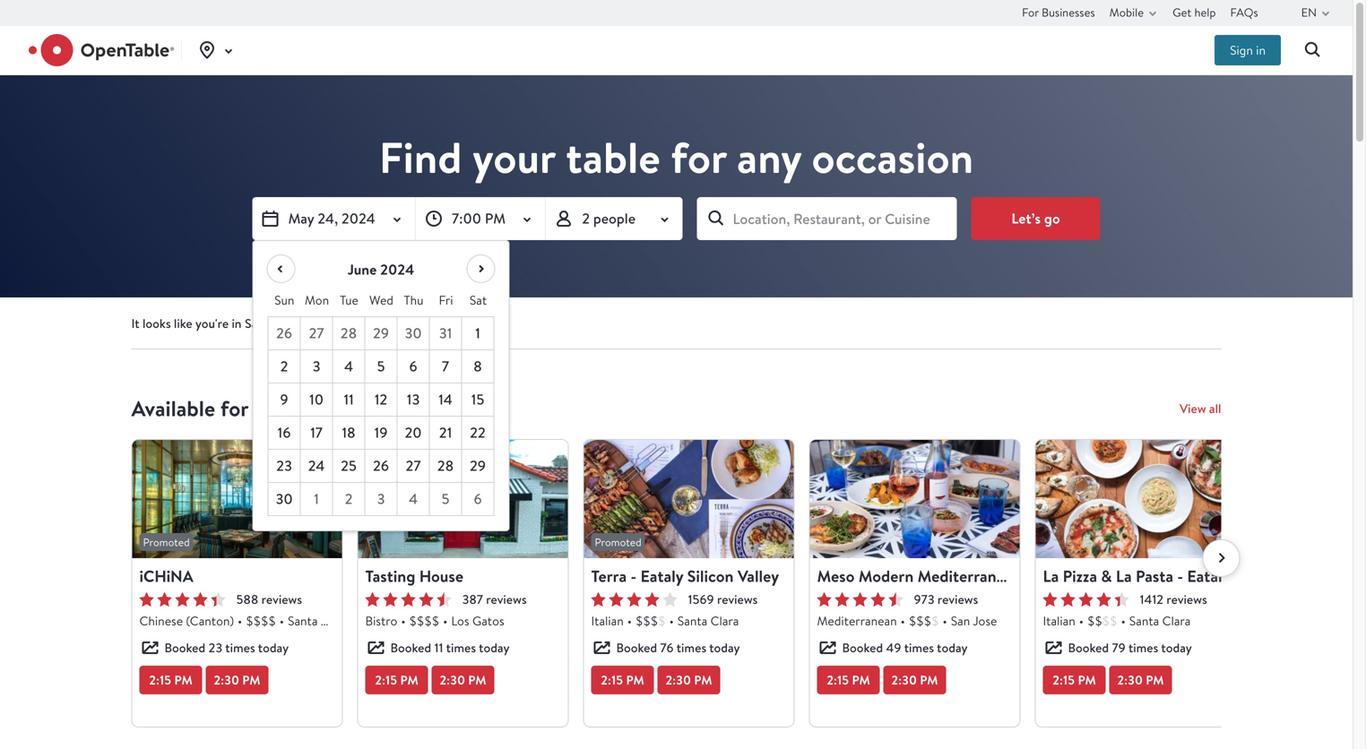 Task type: describe. For each thing, give the bounding box(es) containing it.
chinese
[[139, 613, 183, 629]]

current
[[423, 315, 463, 332]]

8 button
[[462, 350, 494, 384]]

11 button
[[333, 384, 365, 417]]

0 vertical spatial 2 button
[[268, 350, 301, 384]]

1569 reviews
[[688, 591, 758, 608]]

2:15 pm for meso modern mediterranean
[[827, 672, 870, 689]]

7 button
[[430, 350, 462, 384]]

faqs button
[[1230, 0, 1258, 25]]

let's
[[1011, 209, 1041, 228]]

2:30 pm link for ichina
[[206, 666, 268, 695]]

any
[[737, 128, 801, 187]]

1 vertical spatial 2024
[[380, 260, 414, 279]]

meso
[[817, 565, 855, 588]]

5 for right 5 button
[[441, 489, 450, 509]]

22 button
[[462, 417, 494, 450]]

20
[[405, 423, 422, 442]]

9
[[280, 390, 288, 409]]

en
[[1301, 5, 1317, 20]]

2:30 pm link for terra - eataly silicon valley
[[658, 666, 720, 695]]

76
[[660, 640, 674, 657]]

promoted for terra - eataly silicon valley
[[595, 535, 642, 550]]

let's go
[[1011, 209, 1060, 228]]

2 vertical spatial 2
[[345, 489, 353, 509]]

4 for left 4 button
[[344, 357, 353, 376]]

2 silicon from the left
[[1234, 565, 1280, 588]]

monday element
[[301, 284, 333, 317]]

0 vertical spatial 1
[[475, 324, 480, 343]]

2:30 pm for meso modern mediterranean
[[891, 672, 938, 689]]

booked 11 times today
[[390, 640, 510, 657]]

2:30 pm for terra - eataly silicon valley
[[666, 672, 712, 689]]

21
[[439, 423, 452, 442]]

0 horizontal spatial 3
[[312, 357, 320, 376]]

2:15 pm link for la pizza & la pasta - eataly silicon valley
[[1043, 666, 1106, 695]]

2:30 for la pizza & la pasta - eataly silicon valley
[[1117, 672, 1143, 689]]

gatos
[[472, 613, 504, 629]]

tasting
[[365, 565, 415, 588]]

modern
[[859, 565, 914, 588]]

1 valley from the left
[[738, 565, 779, 588]]

get current location
[[399, 315, 510, 332]]

bistro
[[365, 613, 397, 629]]

1 silicon from the left
[[687, 565, 734, 588]]

2:30 pm link for la pizza & la pasta - eataly silicon valley
[[1109, 666, 1172, 695]]

occasion
[[812, 128, 974, 187]]

booked for meso modern mediterranean
[[842, 640, 883, 657]]

1 vertical spatial 6 button
[[462, 483, 494, 516]]

promoted for ichina
[[143, 535, 190, 550]]

2 $$ from the left
[[1102, 613, 1117, 629]]

0 horizontal spatial mediterranean
[[817, 613, 897, 629]]

0 vertical spatial 1 button
[[462, 317, 494, 350]]

2:30 for tasting house
[[440, 672, 465, 689]]

available
[[131, 394, 215, 424]]

june
[[348, 260, 377, 279]]

2:15 pm for ichina
[[149, 672, 193, 689]]

4.3 stars image
[[139, 593, 225, 607]]

17
[[310, 423, 323, 442]]

0 vertical spatial for
[[671, 128, 727, 187]]

1 vertical spatial 26 button
[[365, 450, 398, 483]]

booked 49 times today
[[842, 640, 968, 657]]

get help button
[[1173, 0, 1216, 25]]

4.2 stars image
[[1043, 593, 1129, 607]]

find
[[379, 128, 462, 187]]

it looks like you're in san jose. not correct?
[[131, 315, 367, 332]]

table
[[566, 128, 660, 187]]

may 24, 2024 button
[[252, 197, 415, 240]]

16 button
[[268, 417, 301, 450]]

$$$ $ for mediterranean
[[909, 613, 939, 629]]

times for tasting house
[[446, 640, 476, 657]]

588 reviews
[[236, 591, 302, 608]]

1 vertical spatial 2
[[280, 357, 288, 376]]

get for get current location
[[399, 315, 420, 332]]

26 for 26 button to the top
[[276, 324, 292, 343]]

a photo of meso modern mediterranean restaurant image
[[810, 440, 1020, 558]]

25 button
[[333, 450, 365, 483]]

opentable logo image
[[29, 34, 174, 66]]

2:15 pm link for terra - eataly silicon valley
[[591, 666, 654, 695]]

2 horizontal spatial 2
[[582, 209, 590, 228]]

2 people
[[582, 209, 636, 228]]

times for meso modern mediterranean
[[904, 640, 934, 657]]

times for la pizza & la pasta - eataly silicon valley
[[1129, 640, 1158, 657]]

17 button
[[301, 417, 333, 450]]

4.1 stars image
[[591, 593, 677, 607]]

chinese (canton)
[[139, 613, 234, 629]]

$ for mediterranean
[[931, 613, 939, 629]]

go
[[1044, 209, 1060, 228]]

15
[[471, 390, 484, 409]]

looks
[[143, 315, 171, 332]]

12 button
[[365, 384, 398, 417]]

49
[[886, 640, 901, 657]]

1 vertical spatial 3
[[377, 489, 385, 509]]

1 eataly from the left
[[640, 565, 683, 588]]

2:15 for ichina
[[149, 672, 171, 689]]

0 vertical spatial 6
[[409, 357, 417, 376]]

7:00 pm
[[452, 209, 506, 228]]

1 horizontal spatial 29 button
[[462, 450, 494, 483]]

4.5 stars image for tasting
[[365, 593, 451, 607]]

1 $$ from the left
[[1087, 613, 1102, 629]]

thursday element
[[398, 284, 430, 317]]

2:15 pm for tasting house
[[375, 672, 418, 689]]

booked 23 times today
[[164, 640, 289, 657]]

23 button
[[268, 450, 301, 483]]

1 horizontal spatial 6
[[474, 489, 482, 509]]

1 horizontal spatial 27 button
[[398, 450, 430, 483]]

7
[[442, 357, 449, 376]]

1 vertical spatial 3 button
[[365, 483, 398, 516]]

1 vertical spatial 30 button
[[268, 483, 301, 516]]

now
[[310, 394, 349, 424]]

9 button
[[268, 384, 301, 417]]

1412 reviews
[[1140, 591, 1207, 608]]

times for ichina
[[225, 640, 255, 657]]

1412
[[1140, 591, 1164, 608]]

reviews for meso
[[938, 591, 978, 608]]

booked 79 times today
[[1068, 640, 1192, 657]]

1 today from the left
[[258, 640, 289, 657]]

2:15 for terra - eataly silicon valley
[[601, 672, 623, 689]]

1 vertical spatial 11
[[434, 640, 443, 657]]

2:15 pm link for ichina
[[139, 666, 202, 695]]

your
[[472, 128, 555, 187]]

reviews for tasting
[[486, 591, 527, 608]]

23 inside button
[[276, 456, 292, 476]]

1 vertical spatial 1
[[314, 489, 319, 509]]

Please input a Location, Restaurant or Cuisine field
[[697, 197, 957, 240]]

mobile
[[1109, 5, 1144, 20]]

10 button
[[301, 384, 333, 417]]

clara for terra - eataly silicon valley
[[710, 613, 739, 629]]

for
[[1022, 5, 1039, 20]]

387 reviews
[[462, 591, 527, 608]]

sunday element
[[268, 284, 301, 317]]

tasting house
[[365, 565, 463, 588]]

1569
[[688, 591, 714, 608]]

18
[[342, 423, 356, 442]]

13 button
[[398, 384, 430, 417]]

jose
[[973, 613, 997, 629]]

0 vertical spatial 29
[[373, 324, 389, 343]]

may 24, 2024
[[288, 209, 375, 228]]

26 for the bottommost 26 button
[[373, 456, 389, 476]]

meso modern mediterranean
[[817, 565, 1021, 588]]

a photo of tasting house restaurant image
[[358, 440, 568, 558]]

0 vertical spatial 5 button
[[365, 350, 398, 384]]

today for terra
[[709, 640, 740, 657]]

san jose
[[951, 613, 997, 629]]

0 vertical spatial 26 button
[[268, 317, 301, 350]]

2:30 pm for ichina
[[214, 672, 260, 689]]

1 vertical spatial 29
[[470, 456, 486, 476]]

find your table for any occasion
[[379, 128, 974, 187]]

today for tasting
[[479, 640, 510, 657]]

4 for bottommost 4 button
[[409, 489, 418, 509]]

mobile button
[[1109, 0, 1164, 25]]

en button
[[1301, 0, 1337, 25]]

0 horizontal spatial san
[[245, 315, 264, 332]]

sat
[[470, 292, 487, 308]]

16
[[277, 423, 291, 442]]

jose.
[[267, 315, 294, 332]]

973
[[914, 591, 935, 608]]

$$$$ for tasting house
[[409, 613, 439, 629]]

italian for la
[[1043, 613, 1075, 629]]

help
[[1194, 5, 1216, 20]]

24
[[308, 456, 325, 476]]

0 horizontal spatial 23
[[208, 640, 222, 657]]

booked 76 times today
[[616, 640, 740, 657]]

0 horizontal spatial 6 button
[[398, 350, 430, 384]]



Task type: vqa. For each thing, say whether or not it's contained in the screenshot.


Task type: locate. For each thing, give the bounding box(es) containing it.
30 button left 31
[[398, 317, 430, 350]]

6 button left 7
[[398, 350, 430, 384]]

4.5 stars image
[[365, 593, 451, 607], [817, 593, 903, 607]]

promoted up "terra"
[[595, 535, 642, 550]]

1 horizontal spatial 3 button
[[365, 483, 398, 516]]

2:15 pm for terra - eataly silicon valley
[[601, 672, 644, 689]]

a photo of la pizza & la pasta - eataly silicon valley restaurant image
[[1036, 440, 1246, 558]]

2 $$$$ from the left
[[409, 613, 439, 629]]

0 vertical spatial 30 button
[[398, 317, 430, 350]]

1 santa from the left
[[288, 613, 318, 629]]

2 eataly from the left
[[1187, 565, 1230, 588]]

2:30 pm link for meso modern mediterranean
[[883, 666, 946, 695]]

28 down tuesday element
[[340, 324, 357, 343]]

sign in button
[[1215, 35, 1281, 65]]

1 horizontal spatial 26 button
[[365, 450, 398, 483]]

2 2:15 pm from the left
[[375, 672, 418, 689]]

27 down 20 button
[[406, 456, 421, 476]]

2 button
[[268, 350, 301, 384], [333, 483, 365, 516]]

4 2:15 pm from the left
[[827, 672, 870, 689]]

- up 4.1 stars image at the bottom left of page
[[631, 565, 637, 588]]

1 2:30 pm from the left
[[214, 672, 260, 689]]

2 $$$ $ from the left
[[909, 613, 939, 629]]

italian down 4.2 stars "image"
[[1043, 613, 1075, 629]]

saturday element
[[462, 284, 494, 317]]

2:15
[[149, 672, 171, 689], [375, 672, 397, 689], [601, 672, 623, 689], [827, 672, 849, 689], [1053, 672, 1075, 689]]

italian for terra
[[591, 613, 624, 629]]

29 button
[[365, 317, 398, 350], [462, 450, 494, 483]]

mediterranean up 49
[[817, 613, 897, 629]]

23 left 24
[[276, 456, 292, 476]]

2 times from the left
[[446, 640, 476, 657]]

times down (canton)
[[225, 640, 255, 657]]

valley
[[738, 565, 779, 588], [1284, 565, 1326, 588]]

2:15 pm down booked 49 times today
[[827, 672, 870, 689]]

1 vertical spatial in
[[232, 315, 242, 332]]

3 2:15 pm link from the left
[[591, 666, 654, 695]]

2:30 down booked 23 times today
[[214, 672, 239, 689]]

2:15 for meso modern mediterranean
[[827, 672, 849, 689]]

2:15 pm link down booked 49 times today
[[817, 666, 880, 695]]

1 2:30 pm link from the left
[[206, 666, 268, 695]]

- up 1412 reviews
[[1177, 565, 1183, 588]]

2:15 pm link for tasting house
[[365, 666, 428, 695]]

1 horizontal spatial 23
[[276, 456, 292, 476]]

4 2:30 from the left
[[891, 672, 917, 689]]

2:30 pm link down booked 49 times today
[[883, 666, 946, 695]]

2 valley from the left
[[1284, 565, 1326, 588]]

28 button down 21
[[430, 450, 462, 483]]

2
[[582, 209, 590, 228], [280, 357, 288, 376], [345, 489, 353, 509]]

5 2:30 pm link from the left
[[1109, 666, 1172, 695]]

2:15 pm link down booked 76 times today
[[591, 666, 654, 695]]

santa clara down the 588 reviews
[[288, 613, 349, 629]]

0 vertical spatial 27 button
[[301, 317, 333, 350]]

2:15 pm
[[149, 672, 193, 689], [375, 672, 418, 689], [601, 672, 644, 689], [827, 672, 870, 689], [1053, 672, 1096, 689]]

clara for ichina
[[321, 613, 349, 629]]

30 button
[[398, 317, 430, 350], [268, 483, 301, 516]]

0 horizontal spatial 5 button
[[365, 350, 398, 384]]

0 vertical spatial 3
[[312, 357, 320, 376]]

3 times from the left
[[677, 640, 706, 657]]

1 horizontal spatial get
[[1173, 5, 1192, 20]]

today for la
[[1161, 640, 1192, 657]]

0 horizontal spatial 1 button
[[301, 483, 333, 516]]

1 $$$$ from the left
[[246, 613, 276, 629]]

1 vertical spatial 5 button
[[430, 483, 462, 516]]

2:15 down bistro
[[375, 672, 397, 689]]

times down los
[[446, 640, 476, 657]]

4 button
[[333, 350, 365, 384], [398, 483, 430, 516]]

reviews down 'la pizza & la pasta - eataly silicon valley'
[[1167, 591, 1207, 608]]

santa for terra - eataly silicon valley
[[678, 613, 707, 629]]

booked for tasting house
[[390, 640, 431, 657]]

0 horizontal spatial 2024
[[341, 209, 375, 228]]

1 vertical spatial san
[[951, 613, 970, 629]]

1 button up 8
[[462, 317, 494, 350]]

santa down the 588 reviews
[[288, 613, 318, 629]]

$$ $$
[[1087, 613, 1117, 629]]

tue
[[340, 292, 358, 308]]

la pizza & la pasta - eataly silicon valley
[[1043, 565, 1326, 588]]

3 reviews from the left
[[717, 591, 758, 608]]

2 4.5 stars image from the left
[[817, 593, 903, 607]]

5 2:30 pm from the left
[[1117, 672, 1164, 689]]

1 horizontal spatial silicon
[[1234, 565, 1280, 588]]

1 vertical spatial 4 button
[[398, 483, 430, 516]]

1 $$$ from the left
[[636, 613, 658, 629]]

2 2:30 pm link from the left
[[432, 666, 494, 695]]

2:30
[[214, 672, 239, 689], [440, 672, 465, 689], [666, 672, 691, 689], [891, 672, 917, 689], [1117, 672, 1143, 689]]

1 horizontal spatial 26
[[373, 456, 389, 476]]

1 horizontal spatial $$$ $
[[909, 613, 939, 629]]

businesses
[[1042, 5, 1095, 20]]

2:30 pm link down booked 76 times today
[[658, 666, 720, 695]]

available for lunch now
[[131, 394, 349, 424]]

0 horizontal spatial 4
[[344, 357, 353, 376]]

santa clara for terra - eataly silicon valley
[[678, 613, 739, 629]]

2:30 pm down booked 79 times today
[[1117, 672, 1164, 689]]

1 horizontal spatial 1 button
[[462, 317, 494, 350]]

get current location button
[[374, 313, 510, 334]]

a photo of ichina restaurant image
[[132, 440, 342, 558]]

0 vertical spatial 23
[[276, 456, 292, 476]]

for left any at the top
[[671, 128, 727, 187]]

for
[[671, 128, 727, 187], [220, 394, 248, 424]]

2:30 pm
[[214, 672, 260, 689], [440, 672, 486, 689], [666, 672, 712, 689], [891, 672, 938, 689], [1117, 672, 1164, 689]]

reviews right 588
[[261, 591, 302, 608]]

1 times from the left
[[225, 640, 255, 657]]

5 today from the left
[[1161, 640, 1192, 657]]

2 - from the left
[[1177, 565, 1183, 588]]

1 horizontal spatial in
[[1256, 42, 1266, 58]]

today for meso
[[937, 640, 968, 657]]

in
[[1256, 42, 1266, 58], [232, 315, 242, 332]]

19 button
[[365, 417, 398, 450]]

0 horizontal spatial santa clara
[[288, 613, 349, 629]]

1 horizontal spatial for
[[671, 128, 727, 187]]

3 clara from the left
[[1162, 613, 1191, 629]]

2:30 for ichina
[[214, 672, 239, 689]]

1 horizontal spatial 27
[[406, 456, 421, 476]]

4.5 stars image for meso
[[817, 593, 903, 607]]

2:30 pm down booked 49 times today
[[891, 672, 938, 689]]

tuesday element
[[333, 284, 365, 317]]

1 horizontal spatial 2 button
[[333, 483, 365, 516]]

4 up 11 button
[[344, 357, 353, 376]]

7:00
[[452, 209, 481, 228]]

1 $ from the left
[[658, 613, 666, 629]]

0 horizontal spatial 30
[[276, 489, 293, 509]]

2 santa from the left
[[678, 613, 707, 629]]

27 for right 27 'button'
[[406, 456, 421, 476]]

you're
[[195, 315, 229, 332]]

santa clara for la pizza & la pasta - eataly silicon valley
[[1129, 613, 1191, 629]]

2:30 pm down booked 23 times today
[[214, 672, 260, 689]]

$$$
[[636, 613, 658, 629], [909, 613, 931, 629]]

0 vertical spatial 29 button
[[365, 317, 398, 350]]

0 vertical spatial 26
[[276, 324, 292, 343]]

2 booked from the left
[[390, 640, 431, 657]]

it
[[131, 315, 140, 332]]

2:30 pm link
[[206, 666, 268, 695], [432, 666, 494, 695], [658, 666, 720, 695], [883, 666, 946, 695], [1109, 666, 1172, 695]]

$$$ $ down 973
[[909, 613, 939, 629]]

4 today from the left
[[937, 640, 968, 657]]

1 horizontal spatial $$$
[[909, 613, 931, 629]]

today down san jose
[[937, 640, 968, 657]]

location
[[466, 315, 510, 332]]

get help
[[1173, 5, 1216, 20]]

$$$$ for ichina
[[246, 613, 276, 629]]

fri
[[439, 292, 453, 308]]

0 horizontal spatial 29 button
[[365, 317, 398, 350]]

0 vertical spatial 2024
[[341, 209, 375, 228]]

30 for top 30 button
[[405, 324, 422, 343]]

1 horizontal spatial 28 button
[[430, 450, 462, 483]]

1 horizontal spatial 2
[[345, 489, 353, 509]]

2:15 pm link for meso modern mediterranean
[[817, 666, 880, 695]]

30 down 23 button
[[276, 489, 293, 509]]

5 2:15 pm from the left
[[1053, 672, 1096, 689]]

26 button right 25
[[365, 450, 398, 483]]

view
[[1180, 400, 1206, 417]]

wednesday element
[[365, 284, 398, 317]]

today down 1569 reviews
[[709, 640, 740, 657]]

2 2:15 pm link from the left
[[365, 666, 428, 695]]

mon
[[305, 292, 329, 308]]

&
[[1101, 565, 1112, 588]]

1 horizontal spatial 29
[[470, 456, 486, 476]]

3 button up 10
[[301, 350, 333, 384]]

get left "help"
[[1173, 5, 1192, 20]]

1 horizontal spatial 2024
[[380, 260, 414, 279]]

promoted
[[143, 535, 190, 550], [595, 535, 642, 550]]

0 horizontal spatial $$$
[[636, 613, 658, 629]]

2:30 down booked 79 times today
[[1117, 672, 1143, 689]]

times right 49
[[904, 640, 934, 657]]

26 right 25 button
[[373, 456, 389, 476]]

$$$ for mediterranean
[[909, 613, 931, 629]]

santa for la pizza & la pasta - eataly silicon valley
[[1129, 613, 1159, 629]]

sign
[[1230, 42, 1253, 58]]

2:30 for meso modern mediterranean
[[891, 672, 917, 689]]

(canton)
[[186, 613, 234, 629]]

$ for eataly
[[658, 613, 666, 629]]

1 horizontal spatial $
[[931, 613, 939, 629]]

2:15 down booked 79 times today
[[1053, 672, 1075, 689]]

2024 up wed
[[380, 260, 414, 279]]

24 button
[[301, 450, 333, 483]]

friday element
[[430, 284, 462, 317]]

$ up 76
[[658, 613, 666, 629]]

0 vertical spatial 4 button
[[333, 350, 365, 384]]

reviews for la
[[1167, 591, 1207, 608]]

28 for the left 28 button
[[340, 324, 357, 343]]

pasta
[[1136, 565, 1173, 588]]

in right sign
[[1256, 42, 1266, 58]]

terra - eataly silicon valley
[[591, 565, 779, 588]]

None field
[[697, 197, 957, 240]]

20 button
[[398, 417, 430, 450]]

1 button
[[462, 317, 494, 350], [301, 483, 333, 516]]

1 $$$ $ from the left
[[636, 613, 666, 629]]

0 vertical spatial san
[[245, 315, 264, 332]]

4 times from the left
[[904, 640, 934, 657]]

0 horizontal spatial 27 button
[[301, 317, 333, 350]]

1 booked from the left
[[164, 640, 205, 657]]

2:15 pm down booked 76 times today
[[601, 672, 644, 689]]

26
[[276, 324, 292, 343], [373, 456, 389, 476]]

5 button down 21 button
[[430, 483, 462, 516]]

today down the 588 reviews
[[258, 640, 289, 657]]

$$$$ left los
[[409, 613, 439, 629]]

$$$ for eataly
[[636, 613, 658, 629]]

0 horizontal spatial santa
[[288, 613, 318, 629]]

1 horizontal spatial 5
[[441, 489, 450, 509]]

3 2:15 pm from the left
[[601, 672, 644, 689]]

2:15 pm down chinese
[[149, 672, 193, 689]]

eataly
[[640, 565, 683, 588], [1187, 565, 1230, 588]]

3 santa from the left
[[1129, 613, 1159, 629]]

1 vertical spatial 28
[[437, 456, 454, 476]]

31
[[439, 324, 452, 343]]

1 right 31 button
[[475, 324, 480, 343]]

5 button up 12
[[365, 350, 398, 384]]

1 clara from the left
[[321, 613, 349, 629]]

1 horizontal spatial 1
[[475, 324, 480, 343]]

$$$ down 973
[[909, 613, 931, 629]]

1 italian from the left
[[591, 613, 624, 629]]

los gatos
[[451, 613, 504, 629]]

2 2:30 from the left
[[440, 672, 465, 689]]

santa clara for ichina
[[288, 613, 349, 629]]

1 2:15 pm from the left
[[149, 672, 193, 689]]

15 button
[[462, 384, 494, 417]]

3 2:30 from the left
[[666, 672, 691, 689]]

0 horizontal spatial 27
[[309, 324, 324, 343]]

0 vertical spatial in
[[1256, 42, 1266, 58]]

lunch
[[254, 394, 305, 424]]

22
[[470, 423, 486, 442]]

santa clara down 1412
[[1129, 613, 1191, 629]]

1 vertical spatial 27
[[406, 456, 421, 476]]

la
[[1043, 565, 1059, 588], [1116, 565, 1132, 588]]

30 for the bottom 30 button
[[276, 489, 293, 509]]

3 up 10
[[312, 357, 320, 376]]

29 down wednesday element
[[373, 324, 389, 343]]

1 horizontal spatial 30 button
[[398, 317, 430, 350]]

2 promoted from the left
[[595, 535, 642, 550]]

5 booked from the left
[[1068, 640, 1109, 657]]

29 button down 22 at the bottom left
[[462, 450, 494, 483]]

2:30 for terra - eataly silicon valley
[[666, 672, 691, 689]]

1 4.5 stars image from the left
[[365, 593, 451, 607]]

la right & on the right bottom
[[1116, 565, 1132, 588]]

11 inside button
[[344, 390, 354, 409]]

1 horizontal spatial $$$$
[[409, 613, 439, 629]]

0 horizontal spatial 28 button
[[333, 317, 365, 350]]

23 down (canton)
[[208, 640, 222, 657]]

$$$ $ down 4.1 stars image at the bottom left of page
[[636, 613, 666, 629]]

28 button
[[333, 317, 365, 350], [430, 450, 462, 483]]

3 booked from the left
[[616, 640, 657, 657]]

1 vertical spatial 2 button
[[333, 483, 365, 516]]

santa for ichina
[[288, 613, 318, 629]]

23
[[276, 456, 292, 476], [208, 640, 222, 657]]

27 button down 20
[[398, 450, 430, 483]]

0 vertical spatial 28 button
[[333, 317, 365, 350]]

30 button down 16 "button" at the bottom left of page
[[268, 483, 301, 516]]

1 2:15 pm link from the left
[[139, 666, 202, 695]]

27 for leftmost 27 'button'
[[309, 324, 324, 343]]

view all
[[1180, 400, 1221, 417]]

5 2:15 from the left
[[1053, 672, 1075, 689]]

1 button down 24
[[301, 483, 333, 516]]

1 promoted from the left
[[143, 535, 190, 550]]

may
[[288, 209, 314, 228]]

$ down 973 reviews
[[931, 613, 939, 629]]

june 2024 grid
[[268, 284, 494, 516]]

31 button
[[430, 317, 462, 350]]

$$ up 79
[[1102, 613, 1117, 629]]

in inside 'button'
[[1256, 42, 1266, 58]]

0 horizontal spatial 11
[[344, 390, 354, 409]]

0 horizontal spatial 4 button
[[333, 350, 365, 384]]

21 button
[[430, 417, 462, 450]]

2 $ from the left
[[931, 613, 939, 629]]

1 horizontal spatial 5 button
[[430, 483, 462, 516]]

mediterranean up 973 reviews
[[918, 565, 1021, 588]]

get for get help
[[1173, 5, 1192, 20]]

today down gatos
[[479, 640, 510, 657]]

0 vertical spatial 3 button
[[301, 350, 333, 384]]

5 2:15 pm link from the left
[[1043, 666, 1106, 695]]

in right you're
[[232, 315, 242, 332]]

3 2:30 pm from the left
[[666, 672, 712, 689]]

1 vertical spatial 28 button
[[430, 450, 462, 483]]

1 santa clara from the left
[[288, 613, 349, 629]]

people
[[593, 209, 636, 228]]

san left jose.
[[245, 315, 264, 332]]

588
[[236, 591, 258, 608]]

5 times from the left
[[1129, 640, 1158, 657]]

clara for la pizza & la pasta - eataly silicon valley
[[1162, 613, 1191, 629]]

1 horizontal spatial promoted
[[595, 535, 642, 550]]

18 button
[[333, 417, 365, 450]]

booked for ichina
[[164, 640, 205, 657]]

2 reviews from the left
[[486, 591, 527, 608]]

0 horizontal spatial get
[[399, 315, 420, 332]]

$$$ $ for eataly
[[636, 613, 666, 629]]

for businesses
[[1022, 5, 1095, 20]]

973 reviews
[[914, 591, 978, 608]]

3 santa clara from the left
[[1129, 613, 1191, 629]]

2:15 for tasting house
[[375, 672, 397, 689]]

1 horizontal spatial santa clara
[[678, 613, 739, 629]]

1 2:15 from the left
[[149, 672, 171, 689]]

4 2:30 pm link from the left
[[883, 666, 946, 695]]

booked
[[164, 640, 205, 657], [390, 640, 431, 657], [616, 640, 657, 657], [842, 640, 883, 657], [1068, 640, 1109, 657]]

6 down 22 button
[[474, 489, 482, 509]]

5 reviews from the left
[[1167, 591, 1207, 608]]

2:15 down booked 76 times today
[[601, 672, 623, 689]]

0 horizontal spatial valley
[[738, 565, 779, 588]]

1 vertical spatial mediterranean
[[817, 613, 897, 629]]

get
[[1173, 5, 1192, 20], [399, 315, 420, 332]]

$$$$ down the 588 reviews
[[246, 613, 276, 629]]

5 2:30 from the left
[[1117, 672, 1143, 689]]

28 for 28 button to the bottom
[[437, 456, 454, 476]]

2 clara from the left
[[710, 613, 739, 629]]

2024 inside dropdown button
[[341, 209, 375, 228]]

8
[[473, 357, 482, 376]]

2:30 down booked 76 times today
[[666, 672, 691, 689]]

0 vertical spatial 2
[[582, 209, 590, 228]]

booked left 49
[[842, 640, 883, 657]]

santa clara down the 1569
[[678, 613, 739, 629]]

1 horizontal spatial mediterranean
[[918, 565, 1021, 588]]

2024
[[341, 209, 375, 228], [380, 260, 414, 279]]

1 la from the left
[[1043, 565, 1059, 588]]

4 2:15 from the left
[[827, 672, 849, 689]]

sun
[[274, 292, 294, 308]]

28 button down tuesday element
[[333, 317, 365, 350]]

house
[[419, 565, 463, 588]]

eataly up 1412 reviews
[[1187, 565, 1230, 588]]

3
[[312, 357, 320, 376], [377, 489, 385, 509]]

santa down 1412
[[1129, 613, 1159, 629]]

1 2:30 from the left
[[214, 672, 239, 689]]

0 vertical spatial 11
[[344, 390, 354, 409]]

2:30 pm link down booked 11 times today
[[432, 666, 494, 695]]

3 2:30 pm link from the left
[[658, 666, 720, 695]]

2:30 pm down booked 11 times today
[[440, 672, 486, 689]]

2:30 down booked 11 times today
[[440, 672, 465, 689]]

2 $$$ from the left
[[909, 613, 931, 629]]

$
[[658, 613, 666, 629], [931, 613, 939, 629]]

6 left 7
[[409, 357, 417, 376]]

2:30 pm down booked 76 times today
[[666, 672, 712, 689]]

12
[[374, 390, 387, 409]]

4 2:30 pm from the left
[[891, 672, 938, 689]]

5 button
[[365, 350, 398, 384], [430, 483, 462, 516]]

4 booked from the left
[[842, 640, 883, 657]]

1 horizontal spatial 3
[[377, 489, 385, 509]]

clara down 1412 reviews
[[1162, 613, 1191, 629]]

-
[[631, 565, 637, 588], [1177, 565, 1183, 588]]

2:30 pm link for tasting house
[[432, 666, 494, 695]]

27
[[309, 324, 324, 343], [406, 456, 421, 476]]

booked for la pizza & la pasta - eataly silicon valley
[[1068, 640, 1109, 657]]

promoted up ichina
[[143, 535, 190, 550]]

booked for terra - eataly silicon valley
[[616, 640, 657, 657]]

2:30 pm for tasting house
[[440, 672, 486, 689]]

5
[[377, 357, 385, 376], [441, 489, 450, 509]]

1 horizontal spatial 30
[[405, 324, 422, 343]]

0 horizontal spatial 2 button
[[268, 350, 301, 384]]

0 horizontal spatial 29
[[373, 324, 389, 343]]

0 horizontal spatial $
[[658, 613, 666, 629]]

2 italian from the left
[[1043, 613, 1075, 629]]

2 today from the left
[[479, 640, 510, 657]]

reviews right the 1569
[[717, 591, 758, 608]]

26 button
[[268, 317, 301, 350], [365, 450, 398, 483]]

2 santa clara from the left
[[678, 613, 739, 629]]

2:15 pm link down bistro
[[365, 666, 428, 695]]

0 horizontal spatial 28
[[340, 324, 357, 343]]

0 horizontal spatial for
[[220, 394, 248, 424]]

0 vertical spatial 5
[[377, 357, 385, 376]]

4 2:15 pm link from the left
[[817, 666, 880, 695]]

1 vertical spatial 23
[[208, 640, 222, 657]]

26 left not
[[276, 324, 292, 343]]

1 horizontal spatial santa
[[678, 613, 707, 629]]

booked down bistro
[[390, 640, 431, 657]]

1 horizontal spatial clara
[[710, 613, 739, 629]]

italian
[[591, 613, 624, 629], [1043, 613, 1075, 629]]

2 2:30 pm from the left
[[440, 672, 486, 689]]

2 left people
[[582, 209, 590, 228]]

3 2:15 from the left
[[601, 672, 623, 689]]

june 2024
[[348, 260, 414, 279]]

2 2:15 from the left
[[375, 672, 397, 689]]

1 vertical spatial for
[[220, 394, 248, 424]]

2:15 pm link down booked 79 times today
[[1043, 666, 1106, 695]]

4 reviews from the left
[[938, 591, 978, 608]]

4 button down 20 button
[[398, 483, 430, 516]]

0 horizontal spatial eataly
[[640, 565, 683, 588]]

ichina
[[139, 565, 193, 588]]

times for terra - eataly silicon valley
[[677, 640, 706, 657]]

4.5 stars image down meso
[[817, 593, 903, 607]]

wed
[[369, 292, 393, 308]]

2:15 for la pizza & la pasta - eataly silicon valley
[[1053, 672, 1075, 689]]

14
[[438, 390, 453, 409]]

booked left 79
[[1068, 640, 1109, 657]]

2:30 pm link down booked 79 times today
[[1109, 666, 1172, 695]]

0 horizontal spatial 3 button
[[301, 350, 333, 384]]

0 horizontal spatial 4.5 stars image
[[365, 593, 451, 607]]

5 down 21 button
[[441, 489, 450, 509]]

1 horizontal spatial valley
[[1284, 565, 1326, 588]]

79
[[1112, 640, 1126, 657]]

1 horizontal spatial 11
[[434, 640, 443, 657]]

let's go button
[[971, 197, 1100, 240]]

2 la from the left
[[1116, 565, 1132, 588]]

2:30 pm for la pizza & la pasta - eataly silicon valley
[[1117, 672, 1164, 689]]

reviews for terra
[[717, 591, 758, 608]]

4 button down correct?
[[333, 350, 365, 384]]

1 vertical spatial get
[[399, 315, 420, 332]]

$$$ down 4.1 stars image at the bottom left of page
[[636, 613, 658, 629]]

search icon image
[[1302, 39, 1324, 61]]

2:15 pm link
[[139, 666, 202, 695], [365, 666, 428, 695], [591, 666, 654, 695], [817, 666, 880, 695], [1043, 666, 1106, 695]]

mediterranean
[[918, 565, 1021, 588], [817, 613, 897, 629]]

0 horizontal spatial $$$$
[[246, 613, 276, 629]]

a photo of terra - eataly silicon valley restaurant image
[[584, 440, 794, 558]]

1 horizontal spatial -
[[1177, 565, 1183, 588]]

3 today from the left
[[709, 640, 740, 657]]

1 vertical spatial 27 button
[[398, 450, 430, 483]]

5 for the topmost 5 button
[[377, 357, 385, 376]]

3 button down 19 button
[[365, 483, 398, 516]]

2:30 down booked 49 times today
[[891, 672, 917, 689]]

$$
[[1087, 613, 1102, 629], [1102, 613, 1117, 629]]

3 down 19 button
[[377, 489, 385, 509]]

2:15 pm for la pizza & la pasta - eataly silicon valley
[[1053, 672, 1096, 689]]

1 - from the left
[[631, 565, 637, 588]]

1 reviews from the left
[[261, 591, 302, 608]]



